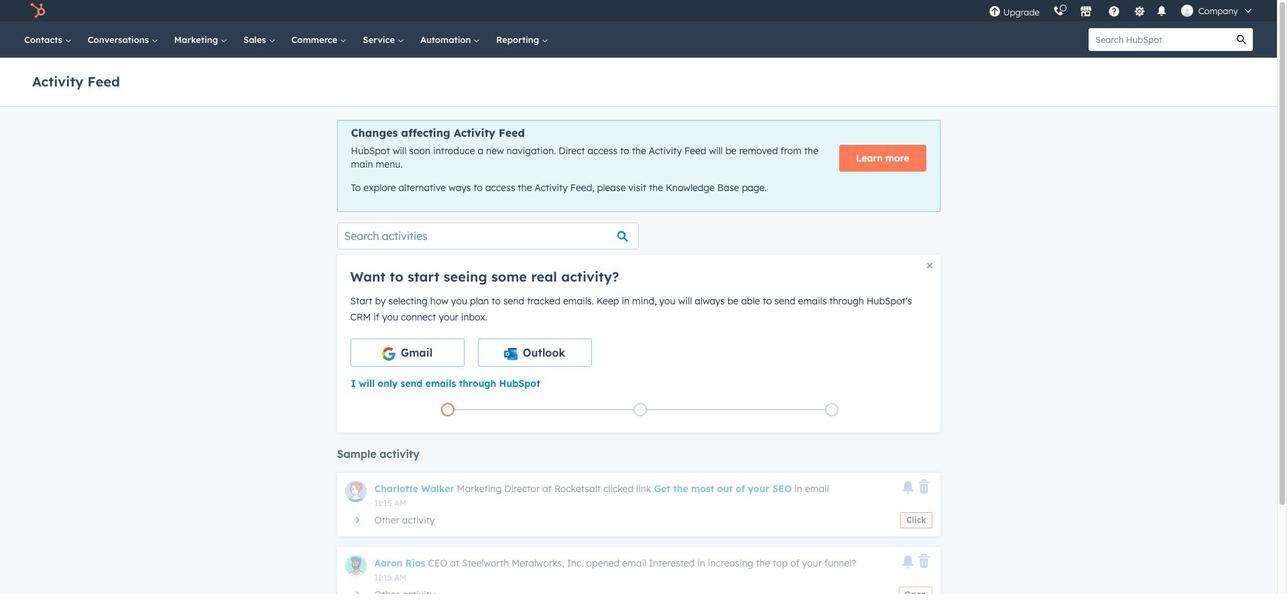 Task type: locate. For each thing, give the bounding box(es) containing it.
list
[[352, 400, 928, 419]]

Search HubSpot search field
[[1089, 28, 1230, 51]]

onboarding.steps.finalstep.title image
[[829, 407, 836, 414]]

None checkbox
[[350, 338, 464, 367], [478, 338, 592, 367], [350, 338, 464, 367], [478, 338, 592, 367]]

menu
[[982, 0, 1261, 21]]

jacob simon image
[[1181, 5, 1193, 17]]

close image
[[927, 263, 932, 268]]



Task type: describe. For each thing, give the bounding box(es) containing it.
Search activities search field
[[337, 222, 639, 249]]

onboarding.steps.sendtrackedemailingmail.title image
[[637, 407, 643, 414]]

marketplaces image
[[1080, 6, 1092, 18]]



Task type: vqa. For each thing, say whether or not it's contained in the screenshot.
the topmost caret icon
no



